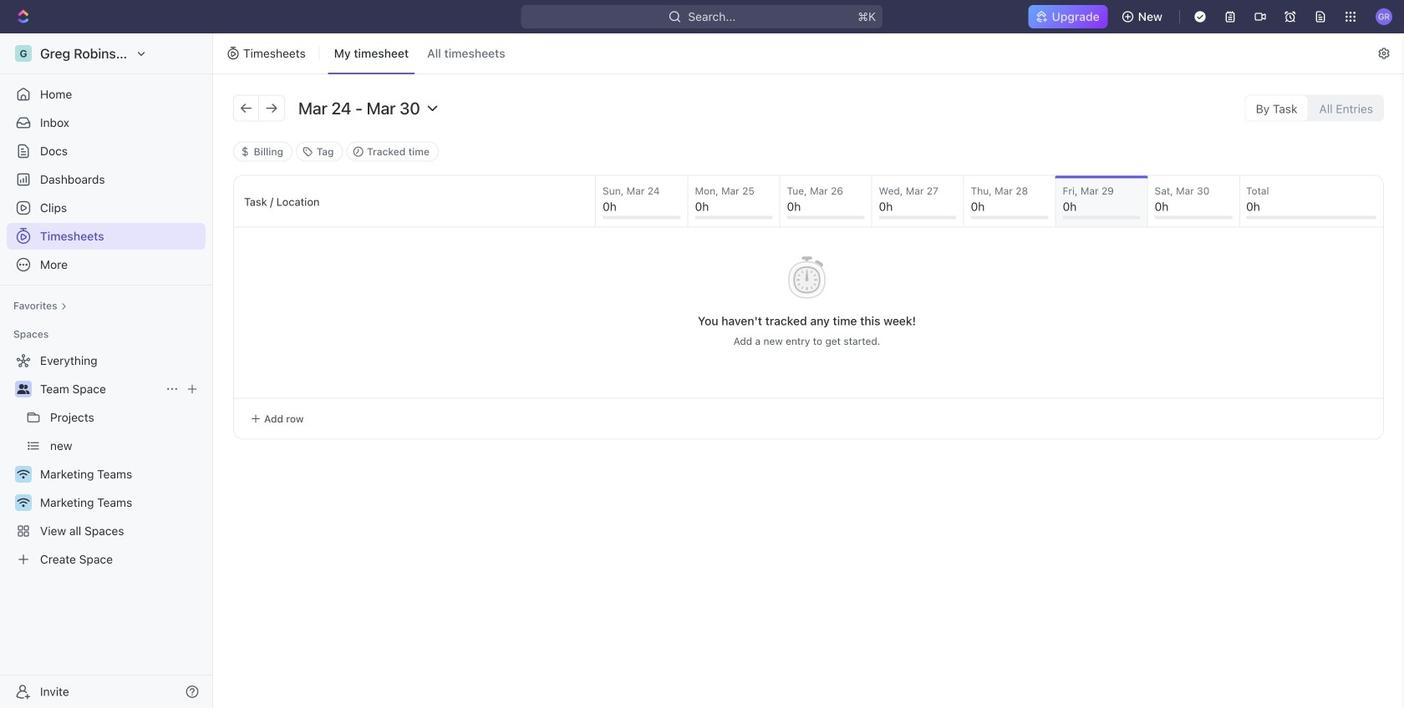 Task type: vqa. For each thing, say whether or not it's contained in the screenshot.
tree within the Sidebar navigation
yes



Task type: describe. For each thing, give the bounding box(es) containing it.
1 wifi image from the top
[[17, 470, 30, 480]]

user group image
[[17, 385, 30, 395]]

sidebar navigation
[[0, 33, 217, 709]]



Task type: locate. For each thing, give the bounding box(es) containing it.
greg robinson's workspace, , element
[[15, 45, 32, 62]]

wifi image
[[17, 470, 30, 480], [17, 498, 30, 508]]

1 vertical spatial wifi image
[[17, 498, 30, 508]]

tree
[[7, 348, 206, 573]]

tree inside sidebar navigation
[[7, 348, 206, 573]]

2 wifi image from the top
[[17, 498, 30, 508]]

0 vertical spatial wifi image
[[17, 470, 30, 480]]



